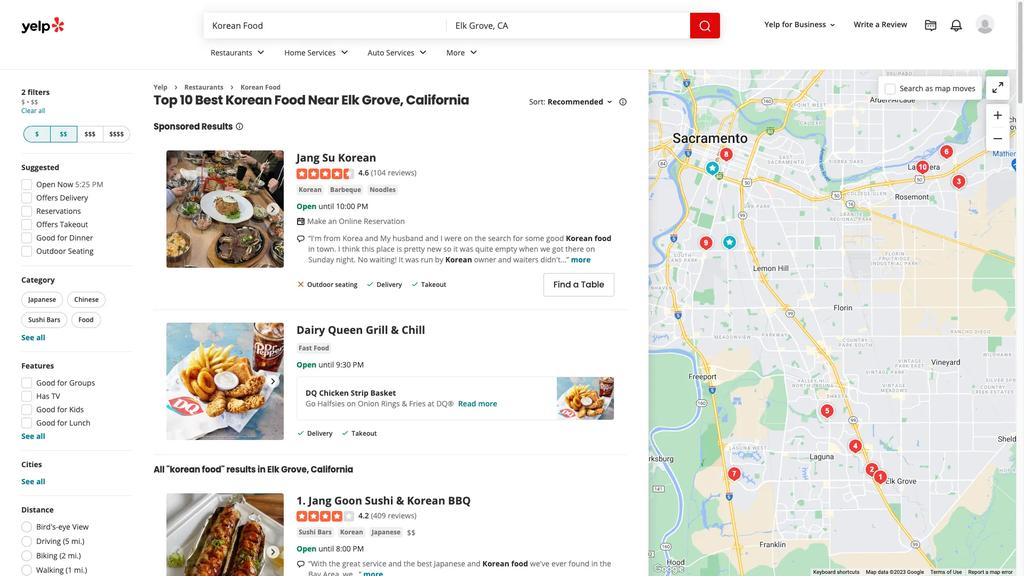 Task type: locate. For each thing, give the bounding box(es) containing it.
1 none field from the left
[[212, 20, 439, 31]]

0 horizontal spatial sushi
[[28, 315, 45, 325]]

terms of use link
[[931, 570, 963, 575]]

1 vertical spatial next image
[[267, 375, 280, 388]]

1 horizontal spatial $$
[[60, 130, 67, 139]]

near
[[308, 91, 339, 109]]

services for home services
[[308, 47, 336, 57]]

previous image for jang su korean
[[171, 203, 184, 216]]

$ inside button
[[35, 130, 39, 139]]

sushi down '4.2 star rating' image
[[299, 528, 316, 537]]

0 vertical spatial sushi bars
[[28, 315, 60, 325]]

see all for features
[[21, 431, 45, 441]]

see up cities
[[21, 431, 34, 441]]

outdoor down good for dinner on the top
[[36, 246, 66, 256]]

2 vertical spatial see
[[21, 477, 34, 487]]

previous image
[[171, 203, 184, 216], [171, 375, 184, 388]]

1 until from the top
[[319, 201, 334, 211]]

pm up "make an online reservation"
[[357, 201, 369, 211]]

0 vertical spatial california
[[406, 91, 470, 109]]

0 vertical spatial sushi
[[28, 315, 45, 325]]

0 vertical spatial takeout
[[60, 219, 88, 230]]

16 checkmark v2 image for delivery
[[341, 429, 350, 437]]

in inside we've ever found in the bay area, we..."
[[592, 559, 598, 569]]

0 vertical spatial dairy queen grill & chill image
[[719, 232, 741, 253]]

0 vertical spatial bars
[[47, 315, 60, 325]]

good for good for groups
[[36, 378, 55, 388]]

goon
[[334, 494, 362, 508]]

for up good for lunch
[[57, 405, 67, 415]]

24 chevron down v2 image right auto services on the top left of the page
[[417, 46, 430, 59]]

restaurants up korean food 'link'
[[211, 47, 253, 57]]

was right it
[[460, 244, 474, 254]]

fast food
[[299, 344, 329, 353]]

reviews)
[[388, 168, 417, 178], [388, 511, 417, 521]]

map left error
[[990, 570, 1001, 575]]

map data ©2023 google
[[867, 570, 925, 575]]

google image
[[652, 563, 687, 576]]

the inside we've ever found in the bay area, we..."
[[600, 559, 612, 569]]

on up more link
[[586, 244, 595, 254]]

good down has tv
[[36, 405, 55, 415]]

0 vertical spatial until
[[319, 201, 334, 211]]

4.2 star rating image
[[297, 511, 354, 522]]

see down cities
[[21, 477, 34, 487]]

the
[[475, 233, 486, 243], [329, 559, 341, 569], [404, 559, 415, 569], [600, 559, 612, 569]]

sushi inside sushi bars link
[[299, 528, 316, 537]]

24 chevron down v2 image for auto services
[[417, 46, 430, 59]]

yelp inside button
[[765, 19, 781, 30]]

10:00
[[336, 201, 355, 211]]

0 vertical spatial $$
[[31, 98, 38, 107]]

2 vertical spatial japanese
[[434, 559, 466, 569]]

2 vertical spatial in
[[592, 559, 598, 569]]

1 horizontal spatial korean link
[[338, 527, 366, 538]]

write
[[855, 19, 874, 30]]

services for auto services
[[386, 47, 415, 57]]

1 vertical spatial 16 info v2 image
[[235, 122, 244, 131]]

outdoor right 16 close v2 image
[[307, 280, 334, 289]]

korean button for leftmost korean link
[[297, 185, 324, 195]]

1 see all button from the top
[[21, 333, 45, 343]]

bonchon image
[[845, 436, 867, 457]]

0 horizontal spatial sushi bars
[[28, 315, 60, 325]]

jang right .
[[309, 494, 332, 508]]

elk right "results"
[[267, 464, 280, 476]]

restaurants right the top
[[185, 83, 224, 92]]

None field
[[212, 20, 439, 31], [456, 20, 682, 31]]

find
[[554, 279, 571, 291]]

in inside "i'm from korea and my husband and i were on the search for some good korean food in town. i think this place is pretty new so it was quite empty when we got there on sunday night. no waiting! it was run by
[[309, 244, 315, 254]]

yelp for yelp for business
[[765, 19, 781, 30]]

jang su korean image
[[167, 151, 284, 268], [949, 171, 970, 192]]

2 good from the top
[[36, 378, 55, 388]]

until left 8:00
[[319, 544, 334, 554]]

good up has tv
[[36, 378, 55, 388]]

1 horizontal spatial elk
[[342, 91, 360, 109]]

$$ inside 2 filters $ • $$ clear all
[[31, 98, 38, 107]]

food inside "i'm from korea and my husband and i were on the search for some good korean food in town. i think this place is pretty new so it was quite empty when we got there on sunday night. no waiting! it was run by
[[595, 233, 612, 243]]

pocha house image
[[716, 144, 737, 165]]

1 vertical spatial outdoor
[[307, 280, 334, 289]]

delivery down go on the left of the page
[[307, 429, 333, 438]]

none field up business categories 'element' on the top
[[456, 20, 682, 31]]

0 horizontal spatial services
[[308, 47, 336, 57]]

on down strip
[[347, 399, 356, 409]]

$$ button
[[51, 126, 77, 143]]

None search field
[[204, 13, 723, 38]]

korean food
[[241, 83, 281, 92]]

$$ right $ button
[[60, 130, 67, 139]]

in right "results"
[[258, 464, 266, 476]]

kids
[[69, 405, 84, 415]]

16 checkmark v2 image
[[411, 280, 419, 289]]

see all button down cities
[[21, 477, 45, 487]]

pm inside group
[[92, 179, 103, 189]]

sushi up (409
[[365, 494, 394, 508]]

services right auto
[[386, 47, 415, 57]]

& right grill
[[391, 323, 399, 337]]

home services
[[285, 47, 336, 57]]

dq
[[306, 388, 317, 398]]

all down good for lunch
[[36, 431, 45, 441]]

4.6 (104 reviews)
[[359, 168, 417, 178]]

0 vertical spatial japanese button
[[21, 292, 63, 308]]

group
[[987, 104, 1010, 151], [18, 162, 132, 260], [19, 275, 132, 343], [18, 361, 132, 442], [21, 460, 132, 487]]

see all
[[21, 333, 45, 343], [21, 431, 45, 441], [21, 477, 45, 487]]

until for su
[[319, 201, 334, 211]]

quite
[[476, 244, 494, 254]]

4.2
[[359, 511, 369, 521]]

for for groups
[[57, 378, 67, 388]]

2 vertical spatial a
[[986, 570, 989, 575]]

1 horizontal spatial korean button
[[338, 527, 366, 538]]

open until 10:00 pm
[[297, 201, 369, 211]]

mi.) right (1
[[74, 565, 87, 575]]

slideshow element
[[167, 151, 284, 268], [167, 323, 284, 440], [167, 494, 284, 576]]

3 good from the top
[[36, 405, 55, 415]]

2 vertical spatial until
[[319, 544, 334, 554]]

0 horizontal spatial a
[[574, 279, 579, 291]]

and right best
[[468, 559, 481, 569]]

1 slideshow element from the top
[[167, 151, 284, 268]]

korean link down 4.6 star rating image
[[297, 185, 324, 195]]

moves
[[953, 83, 976, 93]]

0 horizontal spatial 16 chevron right v2 image
[[172, 83, 180, 92]]

1 vertical spatial jang
[[309, 494, 332, 508]]

2 vertical spatial sushi
[[299, 528, 316, 537]]

16 chevron down v2 image
[[829, 21, 837, 29]]

california up goon
[[311, 464, 353, 476]]

0 vertical spatial grove,
[[362, 91, 404, 109]]

0 horizontal spatial japanese
[[28, 295, 56, 304]]

until left 9:30
[[319, 360, 334, 370]]

chinese button
[[67, 292, 106, 308]]

see for category
[[21, 333, 34, 343]]

none field up home services link
[[212, 20, 439, 31]]

slideshow element for dairy queen grill & chill
[[167, 323, 284, 440]]

service
[[363, 559, 387, 569]]

0 horizontal spatial jang su korean image
[[167, 151, 284, 268]]

1 16 chevron right v2 image from the left
[[172, 83, 180, 92]]

found
[[569, 559, 590, 569]]

0 horizontal spatial korean button
[[297, 185, 324, 195]]

for inside yelp for business button
[[783, 19, 793, 30]]

a right 'report'
[[986, 570, 989, 575]]

sushi bars button down '4.2 star rating' image
[[297, 527, 334, 538]]

2 slideshow element from the top
[[167, 323, 284, 440]]

japanese button down category
[[21, 292, 63, 308]]

pm right 5:25
[[92, 179, 103, 189]]

korean button for the bottom korean link
[[338, 527, 366, 538]]

grove, down auto
[[362, 91, 404, 109]]

0 vertical spatial restaurants
[[211, 47, 253, 57]]

for down good for kids at left bottom
[[57, 418, 67, 428]]

dq®
[[437, 399, 454, 409]]

16 speech v2 image left "i'm
[[297, 235, 305, 243]]

all down cities
[[36, 477, 45, 487]]

2 horizontal spatial in
[[592, 559, 598, 569]]

open for open until 9:30 pm
[[297, 360, 317, 370]]

$$ inside button
[[60, 130, 67, 139]]

24 chevron down v2 image for restaurants
[[255, 46, 268, 59]]

2 16 speech v2 image from the top
[[297, 560, 305, 569]]

area,
[[323, 570, 341, 576]]

see all button for features
[[21, 431, 45, 441]]

waiters
[[514, 255, 539, 265]]

has
[[36, 391, 50, 401]]

pine tree house image
[[912, 157, 934, 178]]

mi.) right (2 at the left of the page
[[68, 551, 81, 561]]

more right read
[[478, 399, 498, 409]]

korean link up 8:00
[[338, 527, 366, 538]]

1 vertical spatial reviews)
[[388, 511, 417, 521]]

0 horizontal spatial sushi bars button
[[21, 312, 67, 328]]

0 horizontal spatial delivery
[[60, 193, 88, 203]]

16 chevron right v2 image
[[172, 83, 180, 92], [228, 83, 236, 92]]

restaurants inside business categories 'element'
[[211, 47, 253, 57]]

jang left su
[[297, 151, 320, 165]]

japanese down 4.2 (409 reviews)
[[372, 528, 401, 537]]

top 10 best korean food near elk grove, california
[[154, 91, 470, 109]]

0 vertical spatial sushi bars button
[[21, 312, 67, 328]]

16 speech v2 image left ""with"
[[297, 560, 305, 569]]

from
[[324, 233, 341, 243]]

16 chevron right v2 image right yelp link
[[172, 83, 180, 92]]

all inside 2 filters $ • $$ clear all
[[38, 106, 45, 115]]

outdoor seating
[[307, 280, 358, 289]]

onion
[[358, 399, 379, 409]]

takeout right 16 checkmark v2 icon
[[421, 280, 447, 289]]

yelp for yelp link
[[154, 83, 168, 92]]

1 horizontal spatial dairy queen grill & chill image
[[719, 232, 741, 253]]

results
[[202, 121, 233, 133]]

1 horizontal spatial food
[[595, 233, 612, 243]]

chinese
[[74, 295, 99, 304]]

2 vertical spatial see all
[[21, 477, 45, 487]]

outdoor inside group
[[36, 246, 66, 256]]

4 good from the top
[[36, 418, 55, 428]]

2 24 chevron down v2 image from the left
[[417, 46, 430, 59]]

the up the quite
[[475, 233, 486, 243]]

2 horizontal spatial 16 checkmark v2 image
[[366, 280, 375, 289]]

find a table link
[[544, 273, 615, 297]]

and down empty
[[499, 255, 512, 265]]

bay
[[309, 570, 321, 576]]

1 horizontal spatial more
[[571, 255, 591, 265]]

1 see from the top
[[21, 333, 34, 343]]

open down suggested
[[36, 179, 55, 189]]

0 horizontal spatial in
[[258, 464, 266, 476]]

a for write
[[876, 19, 880, 30]]

2 services from the left
[[386, 47, 415, 57]]

food left the we've on the right bottom of the page
[[512, 559, 528, 569]]

24 chevron down v2 image
[[338, 46, 351, 59], [417, 46, 430, 59]]

24 chevron down v2 image right more
[[467, 46, 480, 59]]

dairy queen grill & chill image
[[719, 232, 741, 253], [167, 323, 284, 440]]

for inside "i'm from korea and my husband and i were on the search for some good korean food in town. i think this place is pretty new so it was quite empty when we got there on sunday night. no waiting! it was run by
[[513, 233, 523, 243]]

Near text field
[[456, 20, 682, 31]]

takeout up dinner
[[60, 219, 88, 230]]

1 16 speech v2 image from the top
[[297, 235, 305, 243]]

for up tv
[[57, 378, 67, 388]]

1 vertical spatial $$
[[60, 130, 67, 139]]

bars
[[47, 315, 60, 325], [318, 528, 332, 537]]

0 vertical spatial see
[[21, 333, 34, 343]]

japanese button down 4.2 (409 reviews)
[[370, 527, 403, 538]]

16 reservation v2 image
[[297, 217, 305, 226]]

1 vertical spatial see all
[[21, 431, 45, 441]]

24 chevron down v2 image inside the auto services link
[[417, 46, 430, 59]]

and right service
[[389, 559, 402, 569]]

group containing category
[[19, 275, 132, 343]]

1 see all from the top
[[21, 333, 45, 343]]

3 see from the top
[[21, 477, 34, 487]]

2 24 chevron down v2 image from the left
[[467, 46, 480, 59]]

24 chevron down v2 image left auto
[[338, 46, 351, 59]]

table
[[581, 279, 605, 291]]

best
[[417, 559, 432, 569]]

16 speech v2 image for "i'm from korea and my husband and i were on the search for some good
[[297, 235, 305, 243]]

2 see all button from the top
[[21, 431, 45, 441]]

1 horizontal spatial sushi bars button
[[297, 527, 334, 538]]

2 horizontal spatial $$
[[407, 528, 416, 538]]

biking (2 mi.)
[[36, 551, 81, 561]]

report
[[969, 570, 985, 575]]

$$ right •
[[31, 98, 38, 107]]

restaurants link up korean food 'link'
[[202, 38, 276, 69]]

expand map image
[[992, 81, 1005, 94]]

0 vertical spatial slideshow element
[[167, 151, 284, 268]]

next image
[[267, 546, 280, 559]]

sponsored
[[154, 121, 200, 133]]

1 reviews) from the top
[[388, 168, 417, 178]]

reviews) down jang goon sushi & korean bbq "link"
[[388, 511, 417, 521]]

2 none field from the left
[[456, 20, 682, 31]]

2 offers from the top
[[36, 219, 58, 230]]

write a review link
[[850, 15, 912, 34]]

next image
[[267, 203, 280, 216], [267, 375, 280, 388]]

notifications image
[[951, 19, 963, 32]]

1 vertical spatial more
[[478, 399, 498, 409]]

japanese right best
[[434, 559, 466, 569]]

the right found
[[600, 559, 612, 569]]

open up 16 reservation v2 icon
[[297, 201, 317, 211]]

offers down reservations
[[36, 219, 58, 230]]

i
[[441, 233, 443, 243], [338, 244, 340, 254]]

group containing cities
[[21, 460, 132, 487]]

terms
[[931, 570, 946, 575]]

0 vertical spatial more
[[571, 255, 591, 265]]

Find text field
[[212, 20, 439, 31]]

empty
[[495, 244, 518, 254]]

cities
[[21, 460, 42, 470]]

2 horizontal spatial sushi
[[365, 494, 394, 508]]

good down good for kids at left bottom
[[36, 418, 55, 428]]

1 horizontal spatial in
[[309, 244, 315, 254]]

1 horizontal spatial bars
[[318, 528, 332, 537]]

1 vertical spatial sushi bars button
[[297, 527, 334, 538]]

california down more
[[406, 91, 470, 109]]

0 horizontal spatial $$
[[31, 98, 38, 107]]

were
[[445, 233, 462, 243]]

korean button up 8:00
[[338, 527, 366, 538]]

great
[[342, 559, 361, 569]]

1 horizontal spatial services
[[386, 47, 415, 57]]

town.
[[317, 244, 336, 254]]

rings
[[381, 399, 400, 409]]

until for queen
[[319, 360, 334, 370]]

open inside group
[[36, 179, 55, 189]]

0 vertical spatial a
[[876, 19, 880, 30]]

bird's-eye view
[[36, 522, 89, 532]]

yd tofu house image
[[696, 232, 717, 254]]

1 horizontal spatial $
[[35, 130, 39, 139]]

24 chevron down v2 image inside home services link
[[338, 46, 351, 59]]

option group
[[18, 505, 132, 576]]

japanese down category
[[28, 295, 56, 304]]

24 chevron down v2 image inside more link
[[467, 46, 480, 59]]

fries
[[409, 399, 426, 409]]

1 vertical spatial sushi
[[365, 494, 394, 508]]

delivery
[[60, 193, 88, 203], [377, 280, 402, 289], [307, 429, 333, 438]]

i left 'were'
[[441, 233, 443, 243]]

yd togo korean bbq image
[[817, 401, 838, 422]]

1 vertical spatial &
[[402, 399, 408, 409]]

1 horizontal spatial was
[[460, 244, 474, 254]]

1 vertical spatial $
[[35, 130, 39, 139]]

3 see all button from the top
[[21, 477, 45, 487]]

16 info v2 image right results
[[235, 122, 244, 131]]

0 vertical spatial delivery
[[60, 193, 88, 203]]

2 vertical spatial mi.)
[[74, 565, 87, 575]]

0 vertical spatial next image
[[267, 203, 280, 216]]

24 chevron down v2 image left home
[[255, 46, 268, 59]]

16 speech v2 image
[[297, 235, 305, 243], [297, 560, 305, 569]]

all right the clear
[[38, 106, 45, 115]]

for for business
[[783, 19, 793, 30]]

auto services link
[[360, 38, 438, 69]]

dairy queen grill & chill image inside map region
[[719, 232, 741, 253]]

1 next image from the top
[[267, 203, 280, 216]]

fast food button
[[297, 343, 332, 354]]

2 16 chevron right v2 image from the left
[[228, 83, 236, 92]]

1 horizontal spatial 16 checkmark v2 image
[[341, 429, 350, 437]]

delivery left 16 checkmark v2 icon
[[377, 280, 402, 289]]

2 previous image from the top
[[171, 375, 184, 388]]

for up when
[[513, 233, 523, 243]]

0 vertical spatial restaurants link
[[202, 38, 276, 69]]

1 horizontal spatial on
[[464, 233, 473, 243]]

0 vertical spatial japanese
[[28, 295, 56, 304]]

go
[[306, 399, 316, 409]]

0 horizontal spatial outdoor
[[36, 246, 66, 256]]

food up table
[[595, 233, 612, 243]]

good for good for dinner
[[36, 233, 55, 243]]

sushi for bottommost sushi bars button
[[299, 528, 316, 537]]

1 24 chevron down v2 image from the left
[[255, 46, 268, 59]]

2 see all from the top
[[21, 431, 45, 441]]

$ left •
[[21, 98, 25, 107]]

2 until from the top
[[319, 360, 334, 370]]

sushi bars button down category
[[21, 312, 67, 328]]

0 horizontal spatial on
[[347, 399, 356, 409]]

1 vertical spatial bars
[[318, 528, 332, 537]]

zoom in image
[[992, 109, 1005, 122]]

yelp left the 10
[[154, 83, 168, 92]]

takeout down onion
[[352, 429, 377, 438]]

a inside 'link'
[[574, 279, 579, 291]]

a right find
[[574, 279, 579, 291]]

1 horizontal spatial 24 chevron down v2 image
[[417, 46, 430, 59]]

16 checkmark v2 image
[[366, 280, 375, 289], [297, 429, 305, 437], [341, 429, 350, 437]]

korean inside "i'm from korea and my husband and i were on the search for some good korean food in town. i think this place is pretty new so it was quite empty when we got there on sunday night. no waiting! it was run by
[[566, 233, 593, 243]]

good for groups
[[36, 378, 95, 388]]

offers up reservations
[[36, 193, 58, 203]]

on right 'were'
[[464, 233, 473, 243]]

1 services from the left
[[308, 47, 336, 57]]

elk right the near
[[342, 91, 360, 109]]

delivery down 'open now 5:25 pm'
[[60, 193, 88, 203]]

sushi down category
[[28, 315, 45, 325]]

1 24 chevron down v2 image from the left
[[338, 46, 351, 59]]

(5
[[63, 536, 69, 547]]

for for dinner
[[57, 233, 67, 243]]

japanese
[[28, 295, 56, 304], [372, 528, 401, 537], [434, 559, 466, 569]]

1 good from the top
[[36, 233, 55, 243]]

0 vertical spatial mi.)
[[71, 536, 84, 547]]

16 info v2 image
[[619, 98, 628, 106], [235, 122, 244, 131]]

for down offers takeout
[[57, 233, 67, 243]]

0 horizontal spatial 24 chevron down v2 image
[[255, 46, 268, 59]]

1 vertical spatial in
[[258, 464, 266, 476]]

a
[[876, 19, 880, 30], [574, 279, 579, 291], [986, 570, 989, 575]]

best
[[195, 91, 223, 109]]

more down there
[[571, 255, 591, 265]]

dairy
[[297, 323, 325, 337]]

in down "i'm
[[309, 244, 315, 254]]

and
[[365, 233, 379, 243], [425, 233, 439, 243], [499, 255, 512, 265], [389, 559, 402, 569], [468, 559, 481, 569]]

1 horizontal spatial yelp
[[765, 19, 781, 30]]

sushi bars down category
[[28, 315, 60, 325]]

1 previous image from the top
[[171, 203, 184, 216]]

2 reviews) from the top
[[388, 511, 417, 521]]

1 vertical spatial mi.)
[[68, 551, 81, 561]]

$$ right japanese link
[[407, 528, 416, 538]]

noah l. image
[[976, 14, 995, 34]]

•
[[27, 98, 29, 107]]

outdoor seating
[[36, 246, 94, 256]]

0 vertical spatial i
[[441, 233, 443, 243]]

2 vertical spatial slideshow element
[[167, 494, 284, 576]]

3 see all from the top
[[21, 477, 45, 487]]

sunday
[[309, 255, 334, 265]]

map right as
[[936, 83, 951, 93]]

2 see from the top
[[21, 431, 34, 441]]

2 next image from the top
[[267, 375, 280, 388]]

keyboard shortcuts
[[814, 570, 860, 575]]

0 horizontal spatial $
[[21, 98, 25, 107]]

1 horizontal spatial map
[[990, 570, 1001, 575]]

japanese link
[[370, 527, 403, 538]]

see all button
[[21, 333, 45, 343], [21, 431, 45, 441], [21, 477, 45, 487]]

24 chevron down v2 image
[[255, 46, 268, 59], [467, 46, 480, 59]]

pm right 9:30
[[353, 360, 364, 370]]

open down 'fast'
[[297, 360, 317, 370]]

open down sushi bars link
[[297, 544, 317, 554]]

1 offers from the top
[[36, 193, 58, 203]]

0 horizontal spatial yelp
[[154, 83, 168, 92]]

0 vertical spatial korean button
[[297, 185, 324, 195]]

none field 'find'
[[212, 20, 439, 31]]

pretty
[[404, 244, 425, 254]]

16 chevron down v2 image
[[606, 98, 614, 106]]

at
[[428, 399, 435, 409]]

takeout
[[60, 219, 88, 230], [421, 280, 447, 289], [352, 429, 377, 438]]

driving (5 mi.)
[[36, 536, 84, 547]]

more
[[447, 47, 465, 57]]

open
[[36, 179, 55, 189], [297, 201, 317, 211], [297, 360, 317, 370], [297, 544, 317, 554]]



Task type: vqa. For each thing, say whether or not it's contained in the screenshot.
Thu's 9:00
no



Task type: describe. For each thing, give the bounding box(es) containing it.
0 horizontal spatial korean link
[[297, 185, 324, 195]]

(2
[[59, 551, 66, 561]]

2 vertical spatial &
[[396, 494, 404, 508]]

sort:
[[530, 97, 546, 107]]

and up new
[[425, 233, 439, 243]]

next image for dairy queen grill & chill
[[267, 375, 280, 388]]

by
[[435, 255, 444, 265]]

0 vertical spatial was
[[460, 244, 474, 254]]

"i'm from korea and my husband and i were on the search for some good korean food in town. i think this place is pretty new so it was quite empty when we got there on sunday night. no waiting! it was run by
[[309, 233, 612, 265]]

food inside food button
[[78, 315, 94, 325]]

group containing suggested
[[18, 162, 132, 260]]

projects image
[[925, 19, 938, 32]]

previous image for dairy queen grill & chill
[[171, 375, 184, 388]]

24 chevron down v2 image for home services
[[338, 46, 351, 59]]

business categories element
[[202, 38, 995, 69]]

1 vertical spatial dairy queen grill & chill image
[[167, 323, 284, 440]]

1 . jang goon sushi & korean bbq
[[297, 494, 471, 508]]

view
[[72, 522, 89, 532]]

find a table
[[554, 279, 605, 291]]

0 vertical spatial elk
[[342, 91, 360, 109]]

search
[[488, 233, 511, 243]]

outdoor for outdoor seating
[[307, 280, 334, 289]]

recommended
[[548, 97, 604, 107]]

user actions element
[[757, 13, 1010, 79]]

10
[[180, 91, 193, 109]]

$ inside 2 filters $ • $$ clear all
[[21, 98, 25, 107]]

group containing features
[[18, 361, 132, 442]]

reviews) for 4.2 (409 reviews)
[[388, 511, 417, 521]]

for for kids
[[57, 405, 67, 415]]

food inside fast food button
[[314, 344, 329, 353]]

pm for open now 5:25 pm
[[92, 179, 103, 189]]

barbeque button
[[328, 185, 364, 195]]

no
[[358, 255, 368, 265]]

mi.) for biking (2 mi.)
[[68, 551, 81, 561]]

eye
[[58, 522, 70, 532]]

gangnam ave 2go image
[[862, 459, 883, 481]]

1 horizontal spatial takeout
[[352, 429, 377, 438]]

outdoor for outdoor seating
[[36, 246, 66, 256]]

korean food link
[[241, 83, 281, 92]]

su
[[323, 151, 335, 165]]

good for good for kids
[[36, 405, 55, 415]]

4.2 (409 reviews)
[[359, 511, 417, 521]]

read
[[458, 399, 477, 409]]

seating
[[335, 280, 358, 289]]

1 vertical spatial korean link
[[338, 527, 366, 538]]

yelp for business button
[[761, 15, 842, 34]]

clear all link
[[21, 106, 45, 115]]

1 vertical spatial japanese
[[372, 528, 401, 537]]

good
[[547, 233, 564, 243]]

didn't…"
[[541, 255, 569, 265]]

1 vertical spatial sushi bars
[[299, 528, 332, 537]]

1 vertical spatial restaurants link
[[185, 83, 224, 92]]

keyboard
[[814, 570, 836, 575]]

0 horizontal spatial california
[[311, 464, 353, 476]]

3 slideshow element from the top
[[167, 494, 284, 576]]

we
[[541, 244, 551, 254]]

offers for offers takeout
[[36, 219, 58, 230]]

see all for category
[[21, 333, 45, 343]]

dairy queen grill & chill
[[297, 323, 425, 337]]

"with the great service and the best japanese and korean food
[[309, 559, 528, 569]]

0 horizontal spatial japanese button
[[21, 292, 63, 308]]

more link
[[438, 38, 489, 69]]

got
[[553, 244, 564, 254]]

mi.) for walking (1 mi.)
[[74, 565, 87, 575]]

1 horizontal spatial japanese button
[[370, 527, 403, 538]]

place
[[377, 244, 395, 254]]

oz korean bbq - elk grove image
[[724, 464, 745, 485]]

jang goon sushi & korean bbq image
[[167, 494, 284, 576]]

ever
[[552, 559, 567, 569]]

error
[[1002, 570, 1014, 575]]

noodles
[[370, 185, 396, 194]]

mi.) for driving (5 mi.)
[[71, 536, 84, 547]]

1 vertical spatial was
[[406, 255, 419, 265]]

top
[[154, 91, 178, 109]]

the inside "i'm from korea and my husband and i were on the search for some good korean food in town. i think this place is pretty new so it was quite empty when we got there on sunday night. no waiting! it was run by
[[475, 233, 486, 243]]

none field near
[[456, 20, 682, 31]]

16 chevron right v2 image for restaurants
[[172, 83, 180, 92]]

& inside dq chicken strip basket go halfsies on onion rings & fries at dq® read more
[[402, 399, 408, 409]]

on inside dq chicken strip basket go halfsies on onion rings & fries at dq® read more
[[347, 399, 356, 409]]

0 horizontal spatial 16 info v2 image
[[235, 122, 244, 131]]

4.6 star rating image
[[297, 169, 354, 179]]

open for open until 8:00 pm
[[297, 544, 317, 554]]

1
[[297, 494, 303, 508]]

map region
[[620, 68, 1025, 576]]

next image for jang su korean
[[267, 203, 280, 216]]

16 chevron right v2 image for korean food
[[228, 83, 236, 92]]

1 vertical spatial on
[[586, 244, 595, 254]]

hankook tofu house image
[[936, 141, 958, 163]]

the left best
[[404, 559, 415, 569]]

we've
[[530, 559, 550, 569]]

write a review
[[855, 19, 908, 30]]

make an online reservation
[[307, 216, 405, 226]]

a for find
[[574, 279, 579, 291]]

auto
[[368, 47, 385, 57]]

0 vertical spatial &
[[391, 323, 399, 337]]

report a map error
[[969, 570, 1014, 575]]

jang su korean image
[[949, 171, 970, 192]]

24 chevron down v2 image for more
[[467, 46, 480, 59]]

reviews) for 4.6 (104 reviews)
[[388, 168, 417, 178]]

offers for offers delivery
[[36, 193, 58, 203]]

halfsies
[[318, 399, 345, 409]]

"korean
[[166, 464, 200, 476]]

sponsored results
[[154, 121, 233, 133]]

pm for open until 9:30 pm
[[353, 360, 364, 370]]

0 horizontal spatial grove,
[[281, 464, 309, 476]]

16 close v2 image
[[297, 280, 305, 289]]

1 horizontal spatial jang su korean image
[[949, 171, 970, 192]]

option group containing distance
[[18, 505, 132, 576]]

waiting!
[[370, 255, 397, 265]]

2 horizontal spatial japanese
[[434, 559, 466, 569]]

3 until from the top
[[319, 544, 334, 554]]

bbq
[[448, 494, 471, 508]]

16 speech v2 image for "with the great service and the best japanese and
[[297, 560, 305, 569]]

an
[[328, 216, 337, 226]]

open now 5:25 pm
[[36, 179, 103, 189]]

tv
[[51, 391, 60, 401]]

0 vertical spatial 16 info v2 image
[[619, 98, 628, 106]]

open until 9:30 pm
[[297, 360, 364, 370]]

1 vertical spatial takeout
[[421, 280, 447, 289]]

open for open until 10:00 pm
[[297, 201, 317, 211]]

pm for open until 10:00 pm
[[357, 201, 369, 211]]

chicken
[[319, 388, 349, 398]]

all up the features
[[36, 333, 45, 343]]

see all button for category
[[21, 333, 45, 343]]

fast food link
[[297, 343, 332, 354]]

open for open now 5:25 pm
[[36, 179, 55, 189]]

chill
[[402, 323, 425, 337]]

slideshow element for jang su korean
[[167, 151, 284, 268]]

see for features
[[21, 431, 34, 441]]

home services link
[[276, 38, 360, 69]]

jang su korean link
[[297, 151, 377, 165]]

it
[[454, 244, 458, 254]]

more inside dq chicken strip basket go halfsies on onion rings & fries at dq® read more
[[478, 399, 498, 409]]

walking
[[36, 565, 64, 575]]

zoom out image
[[992, 132, 1005, 145]]

2 vertical spatial delivery
[[307, 429, 333, 438]]

pm for open until 8:00 pm
[[353, 544, 364, 554]]

noodles button
[[368, 185, 398, 195]]

(1
[[66, 565, 72, 575]]

0 horizontal spatial 16 checkmark v2 image
[[297, 429, 305, 437]]

offers takeout
[[36, 219, 88, 230]]

seating
[[68, 246, 94, 256]]

1 vertical spatial delivery
[[377, 280, 402, 289]]

dq chicken strip basket go halfsies on onion rings & fries at dq® read more
[[306, 388, 498, 409]]

previous image
[[171, 546, 184, 559]]

food"
[[202, 464, 225, 476]]

there
[[566, 244, 584, 254]]

review
[[882, 19, 908, 30]]

queen
[[328, 323, 363, 337]]

0 horizontal spatial i
[[338, 244, 340, 254]]

1 vertical spatial elk
[[267, 464, 280, 476]]

16 checkmark v2 image for outdoor seating
[[366, 280, 375, 289]]

0 vertical spatial on
[[464, 233, 473, 243]]

.
[[303, 494, 306, 508]]

jang goon sushi & korean bbq image
[[870, 467, 892, 488]]

search image
[[699, 20, 712, 32]]

2 vertical spatial $$
[[407, 528, 416, 538]]

1 horizontal spatial california
[[406, 91, 470, 109]]

for for lunch
[[57, 418, 67, 428]]

a for report
[[986, 570, 989, 575]]

new
[[427, 244, 442, 254]]

map for error
[[990, 570, 1001, 575]]

we..."
[[343, 570, 362, 576]]

and up this in the top of the page
[[365, 233, 379, 243]]

the up area,
[[329, 559, 341, 569]]

bird's-
[[36, 522, 58, 532]]

miso japanese restaurant image
[[702, 158, 724, 179]]

good for lunch
[[36, 418, 91, 428]]

yelp for business
[[765, 19, 827, 30]]

of
[[947, 570, 952, 575]]

online
[[339, 216, 362, 226]]

is
[[397, 244, 402, 254]]

has tv
[[36, 391, 60, 401]]

4.6
[[359, 168, 369, 178]]

0 horizontal spatial food
[[512, 559, 528, 569]]

1 vertical spatial restaurants
[[185, 83, 224, 92]]

sushi for the left sushi bars button
[[28, 315, 45, 325]]

good for good for lunch
[[36, 418, 55, 428]]

0 vertical spatial jang
[[297, 151, 320, 165]]

suggested
[[21, 162, 59, 172]]

$$$$
[[109, 130, 124, 139]]

map for moves
[[936, 83, 951, 93]]

home
[[285, 47, 306, 57]]

sushi bars link
[[297, 527, 334, 538]]



